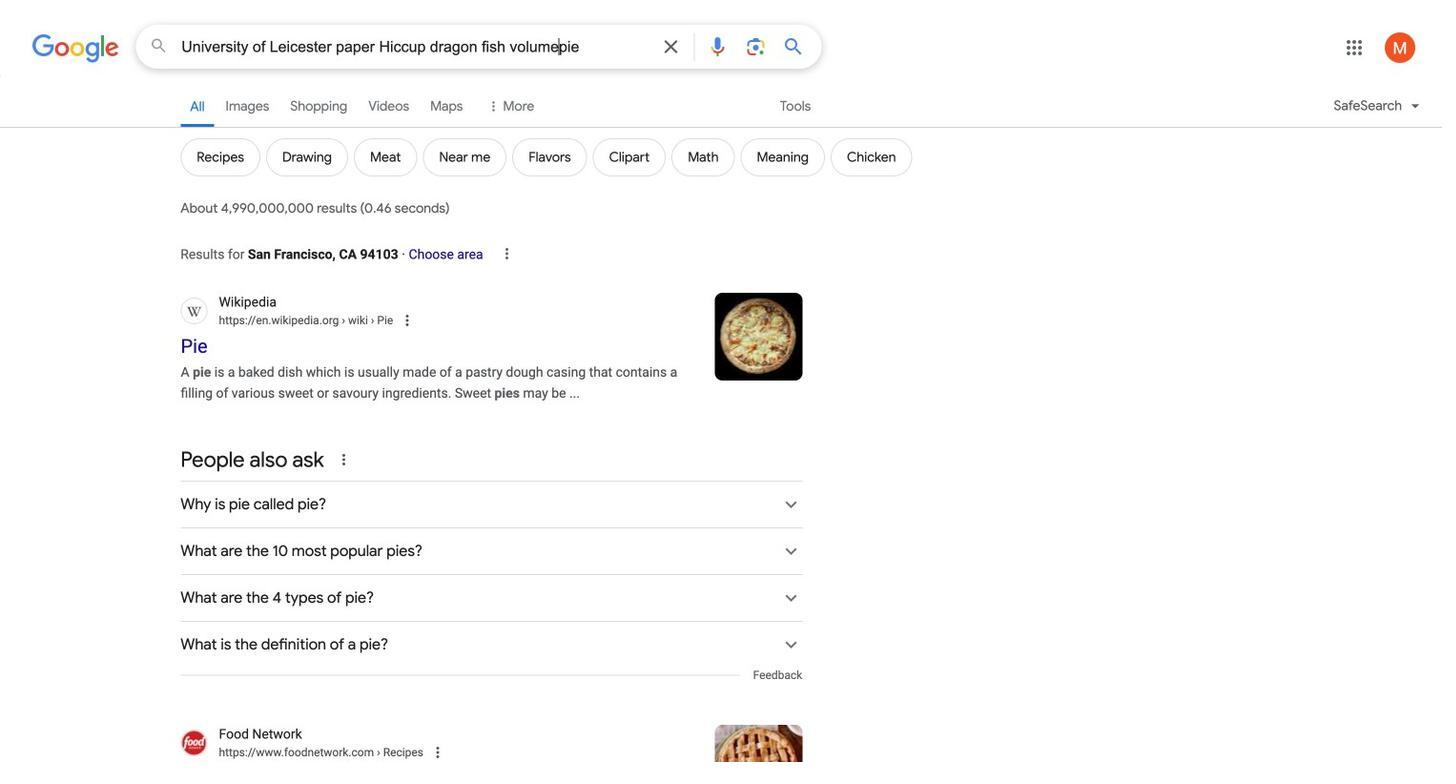 Task type: locate. For each thing, give the bounding box(es) containing it.
None text field
[[219, 312, 393, 329], [219, 744, 423, 761], [374, 746, 423, 759], [219, 312, 393, 329], [219, 744, 423, 761], [374, 746, 423, 759]]

None text field
[[339, 314, 393, 327]]

pie from en.wikipedia.org image
[[715, 293, 803, 381]]

Search text field
[[182, 36, 648, 60]]

navigation
[[0, 84, 1443, 188]]

search by image image
[[745, 35, 767, 58]]

search by voice image
[[706, 35, 729, 58]]

None search field
[[0, 24, 822, 69]]



Task type: describe. For each thing, give the bounding box(es) containing it.
google image
[[32, 34, 120, 63]]



Task type: vqa. For each thing, say whether or not it's contained in the screenshot.
777 Hemlock St Ln Building
no



